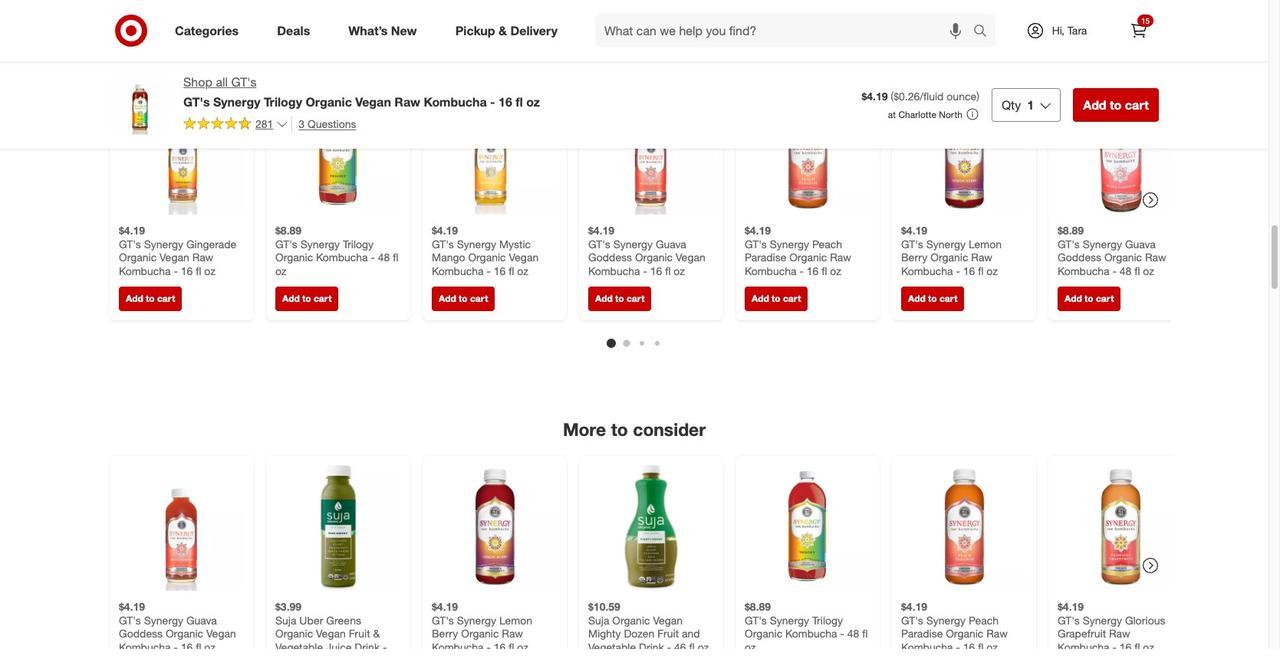 Task type: locate. For each thing, give the bounding box(es) containing it.
kombucha inside shop all gt's gt's synergy trilogy organic vegan raw kombucha - 16 fl oz
[[424, 94, 487, 110]]

berry
[[901, 251, 928, 264], [432, 627, 458, 640]]

1 vertical spatial &
[[373, 627, 380, 640]]

fruit inside $3.99 suja uber greens organic vegan fruit & vegetable juice drink
[[349, 627, 370, 640]]

to for $4.19 gt's synergy guava goddess organic vegan kombucha - 16 fl oz
[[615, 293, 624, 305]]

to for $8.89 gt's synergy trilogy organic kombucha - 48 fl oz
[[302, 293, 311, 305]]

suja
[[275, 614, 296, 627], [588, 614, 609, 627]]

$8.89 gt's synergy guava goddess organic raw kombucha - 48 fl oz
[[1058, 224, 1166, 277]]

add to cart button for $8.89 gt's synergy guava goddess organic raw kombucha - 48 fl oz
[[1058, 287, 1121, 311]]

1 vertical spatial gt's synergy guava goddess organic vegan kombucha - 16 fl oz image
[[119, 465, 245, 591]]

1 horizontal spatial $4.19 gt's synergy peach paradise organic raw kombucha - 16 fl oz
[[901, 600, 1008, 650]]

organic inside shop all gt's gt's synergy trilogy organic vegan raw kombucha - 16 fl oz
[[306, 94, 352, 110]]

0 horizontal spatial gt's synergy lemon berry organic raw kombucha - 16 fl oz image
[[432, 465, 558, 591]]

hi,
[[1052, 24, 1064, 37]]

add to cart
[[1083, 97, 1149, 113], [126, 293, 175, 305], [282, 293, 332, 305], [439, 293, 488, 305], [595, 293, 645, 305], [752, 293, 801, 305], [908, 293, 957, 305], [1065, 293, 1114, 305]]

- inside $10.59 suja organic vegan mighty dozen fruit and vegetable drink - 46 fl oz
[[667, 641, 671, 650]]

qty
[[1002, 97, 1021, 113]]

gt's inside $4.19 gt's synergy glorious grapefruit raw kombucha - 16 fl oz
[[1058, 614, 1080, 627]]

1 vertical spatial gt's synergy trilogy organic kombucha - 48 fl oz image
[[745, 465, 871, 591]]

to for $4.19 gt's synergy gingerade organic vegan raw kombucha - 16 fl oz
[[146, 293, 155, 305]]

$8.89 gt's synergy trilogy organic kombucha - 48 fl oz
[[275, 224, 398, 277], [745, 600, 868, 650]]

vegan inside $3.99 suja uber greens organic vegan fruit & vegetable juice drink
[[316, 627, 346, 640]]

& inside "link"
[[499, 23, 507, 38]]

16
[[499, 94, 512, 110], [181, 264, 193, 277], [494, 264, 506, 277], [650, 264, 662, 277], [807, 264, 819, 277], [963, 264, 975, 277], [181, 641, 193, 650], [494, 641, 506, 650], [963, 641, 975, 650], [1120, 641, 1132, 650]]

shop all gt's gt's synergy trilogy organic vegan raw kombucha - 16 fl oz
[[183, 74, 540, 110]]

2 fruit from the left
[[657, 627, 679, 640]]

consider
[[633, 419, 706, 440]]

$0.26
[[894, 90, 920, 103]]

fruit inside $10.59 suja organic vegan mighty dozen fruit and vegetable drink - 46 fl oz
[[657, 627, 679, 640]]

gt's inside the $8.89 gt's synergy guava goddess organic raw kombucha - 48 fl oz
[[1058, 237, 1080, 250]]

0 horizontal spatial lemon
[[499, 614, 532, 627]]

add to cart button for $4.19 gt's synergy peach paradise organic raw kombucha - 16 fl oz
[[745, 287, 808, 311]]

qty 1
[[1002, 97, 1034, 113]]

vegetable down the uber
[[275, 641, 323, 650]]

more
[[563, 419, 606, 440]]

16 inside $4.19 gt's synergy gingerade organic vegan raw kombucha - 16 fl oz
[[181, 264, 193, 277]]

organic inside $3.99 suja uber greens organic vegan fruit & vegetable juice drink
[[275, 627, 313, 640]]

gt's synergy trilogy organic kombucha - 48 fl oz image
[[275, 89, 401, 215], [745, 465, 871, 591]]

2 horizontal spatial trilogy
[[812, 614, 843, 627]]

1 horizontal spatial $4.19 gt's synergy guava goddess organic vegan kombucha - 16 fl oz
[[588, 224, 705, 277]]

48
[[378, 251, 390, 264], [1120, 264, 1132, 277], [847, 627, 859, 640]]

gt's synergy peach paradise organic raw kombucha - 16 fl oz image
[[745, 89, 871, 215], [901, 465, 1027, 591]]

gt's synergy lemon berry organic raw kombucha - 16 fl oz image
[[901, 89, 1027, 215], [432, 465, 558, 591]]

peach
[[812, 237, 842, 250], [969, 614, 999, 627]]

vegetable for mighty
[[588, 641, 636, 650]]

add to cart button for $4.19 gt's synergy lemon berry organic raw kombucha - 16 fl oz
[[901, 287, 964, 311]]

vegetable inside $10.59 suja organic vegan mighty dozen fruit and vegetable drink - 46 fl oz
[[588, 641, 636, 650]]

0 vertical spatial lemon
[[969, 237, 1002, 250]]

281 link
[[183, 116, 289, 134]]

1 vertical spatial peach
[[969, 614, 999, 627]]

0 vertical spatial $4.19 gt's synergy guava goddess organic vegan kombucha - 16 fl oz
[[588, 224, 705, 277]]

1 horizontal spatial $4.19 gt's synergy lemon berry organic raw kombucha - 16 fl oz
[[901, 224, 1002, 277]]

advertisement region
[[97, 0, 1171, 14]]

fl inside $10.59 suja organic vegan mighty dozen fruit and vegetable drink - 46 fl oz
[[689, 641, 695, 650]]

to
[[1110, 97, 1122, 113], [146, 293, 155, 305], [302, 293, 311, 305], [459, 293, 468, 305], [615, 293, 624, 305], [772, 293, 780, 305], [928, 293, 937, 305], [1085, 293, 1093, 305], [611, 419, 628, 440]]

peach for rightmost gt's synergy peach paradise organic raw kombucha - 16 fl oz image
[[969, 614, 999, 627]]

goddess
[[588, 251, 632, 264], [1058, 251, 1101, 264], [119, 627, 163, 640]]

1 horizontal spatial paradise
[[901, 627, 943, 640]]

fruit
[[349, 627, 370, 640], [657, 627, 679, 640]]

2 horizontal spatial $8.89
[[1058, 224, 1084, 237]]

suja down $3.99
[[275, 614, 296, 627]]

synergy inside shop all gt's gt's synergy trilogy organic vegan raw kombucha - 16 fl oz
[[213, 94, 260, 110]]

vegetable
[[275, 641, 323, 650], [588, 641, 636, 650]]

grapefruit
[[1058, 627, 1106, 640]]

to for $4.19 gt's synergy mystic mango organic vegan kombucha - 16 fl oz
[[459, 293, 468, 305]]

0 horizontal spatial fruit
[[349, 627, 370, 640]]

0 horizontal spatial $4.19 gt's synergy peach paradise organic raw kombucha - 16 fl oz
[[745, 224, 851, 277]]

add for $4.19 gt's synergy gingerade organic vegan raw kombucha - 16 fl oz
[[126, 293, 143, 305]]

raw inside shop all gt's gt's synergy trilogy organic vegan raw kombucha - 16 fl oz
[[394, 94, 420, 110]]

0 horizontal spatial gt's synergy guava goddess organic vegan kombucha - 16 fl oz image
[[119, 465, 245, 591]]

fruit for juice
[[349, 627, 370, 640]]

gt's inside $4.19 gt's synergy mystic mango organic vegan kombucha - 16 fl oz
[[432, 237, 454, 250]]

3 questions
[[299, 117, 356, 130]]

gt's synergy guava goddess organic vegan kombucha - 16 fl oz image
[[588, 89, 714, 215], [119, 465, 245, 591]]

0 horizontal spatial gt's synergy peach paradise organic raw kombucha - 16 fl oz image
[[745, 89, 871, 215]]

1 vertical spatial $4.19 gt's synergy peach paradise organic raw kombucha - 16 fl oz
[[901, 600, 1008, 650]]

)
[[976, 90, 979, 103]]

$8.89
[[275, 224, 301, 237], [1058, 224, 1084, 237], [745, 600, 771, 613]]

paradise for the top gt's synergy peach paradise organic raw kombucha - 16 fl oz image
[[745, 251, 786, 264]]

1 vertical spatial berry
[[432, 627, 458, 640]]

to for $4.19 gt's synergy lemon berry organic raw kombucha - 16 fl oz
[[928, 293, 937, 305]]

$4.19
[[862, 90, 888, 103], [119, 224, 145, 237], [432, 224, 458, 237], [588, 224, 614, 237], [745, 224, 771, 237], [901, 224, 927, 237], [119, 600, 145, 613], [432, 600, 458, 613], [901, 600, 927, 613], [1058, 600, 1084, 613]]

gt's synergy glorious grapefruit raw kombucha - 16 fl oz image
[[1058, 465, 1183, 591]]

add for $8.89 gt's synergy guava goddess organic raw kombucha - 48 fl oz
[[1065, 293, 1082, 305]]

organic inside $10.59 suja organic vegan mighty dozen fruit and vegetable drink - 46 fl oz
[[612, 614, 650, 627]]

15
[[1141, 16, 1150, 25]]

&
[[499, 23, 507, 38], [373, 627, 380, 640]]

0 vertical spatial $4.19 gt's synergy peach paradise organic raw kombucha - 16 fl oz
[[745, 224, 851, 277]]

2 vegetable from the left
[[588, 641, 636, 650]]

paradise
[[745, 251, 786, 264], [901, 627, 943, 640]]

1 horizontal spatial goddess
[[588, 251, 632, 264]]

synergy inside $4.19 gt's synergy mystic mango organic vegan kombucha - 16 fl oz
[[457, 237, 496, 250]]

suja inside $3.99 suja uber greens organic vegan fruit & vegetable juice drink
[[275, 614, 296, 627]]

1 horizontal spatial &
[[499, 23, 507, 38]]

0 vertical spatial gt's synergy guava goddess organic vegan kombucha - 16 fl oz image
[[588, 89, 714, 215]]

cart
[[1125, 97, 1149, 113], [157, 293, 175, 305], [314, 293, 332, 305], [470, 293, 488, 305], [627, 293, 645, 305], [783, 293, 801, 305], [939, 293, 957, 305], [1096, 293, 1114, 305]]

oz inside $4.19 gt's synergy gingerade organic vegan raw kombucha - 16 fl oz
[[204, 264, 215, 277]]

add to cart button for $4.19 gt's synergy mystic mango organic vegan kombucha - 16 fl oz
[[432, 287, 495, 311]]

add to cart for $4.19 gt's synergy guava goddess organic vegan kombucha - 16 fl oz
[[595, 293, 645, 305]]

$4.19 gt's synergy glorious grapefruit raw kombucha - 16 fl oz
[[1058, 600, 1165, 650]]

48 inside the $8.89 gt's synergy guava goddess organic raw kombucha - 48 fl oz
[[1120, 264, 1132, 277]]

add for $8.89 gt's synergy trilogy organic kombucha - 48 fl oz
[[282, 293, 300, 305]]

suja for suja organic vegan mighty dozen fruit and vegetable drink - 46 fl oz
[[588, 614, 609, 627]]

add to cart button for $8.89 gt's synergy trilogy organic kombucha - 48 fl oz
[[275, 287, 339, 311]]

$4.19 gt's synergy guava goddess organic vegan kombucha - 16 fl oz
[[588, 224, 705, 277], [119, 600, 236, 650]]

paradise for rightmost gt's synergy peach paradise organic raw kombucha - 16 fl oz image
[[901, 627, 943, 640]]

1 horizontal spatial lemon
[[969, 237, 1002, 250]]

0 horizontal spatial vegetable
[[275, 641, 323, 650]]

guava
[[656, 237, 686, 250], [1125, 237, 1156, 250], [186, 614, 217, 627]]

greens
[[326, 614, 361, 627]]

1 horizontal spatial vegetable
[[588, 641, 636, 650]]

oz
[[526, 94, 540, 110], [204, 264, 215, 277], [275, 264, 286, 277], [517, 264, 528, 277], [674, 264, 685, 277], [830, 264, 841, 277], [987, 264, 998, 277], [1143, 264, 1154, 277], [204, 641, 215, 650], [517, 641, 528, 650], [698, 641, 709, 650], [745, 641, 756, 650], [987, 641, 998, 650], [1143, 641, 1154, 650]]

0 vertical spatial gt's synergy lemon berry organic raw kombucha - 16 fl oz image
[[901, 89, 1027, 215]]

delivery
[[510, 23, 558, 38]]

1 horizontal spatial guava
[[656, 237, 686, 250]]

1 suja from the left
[[275, 614, 296, 627]]

add to cart for $4.19 gt's synergy mystic mango organic vegan kombucha - 16 fl oz
[[439, 293, 488, 305]]

synergy
[[213, 94, 260, 110], [144, 237, 183, 250], [300, 237, 340, 250], [457, 237, 496, 250], [613, 237, 653, 250], [770, 237, 809, 250], [926, 237, 966, 250], [1083, 237, 1122, 250], [144, 614, 183, 627], [457, 614, 496, 627], [770, 614, 809, 627], [926, 614, 966, 627], [1083, 614, 1122, 627]]

0 horizontal spatial suja
[[275, 614, 296, 627]]

fruit up 46
[[657, 627, 679, 640]]

1 horizontal spatial trilogy
[[343, 237, 374, 250]]

vegetable down mighty
[[588, 641, 636, 650]]

0 horizontal spatial peach
[[812, 237, 842, 250]]

$4.19 ( $0.26 /fluid ounce )
[[862, 90, 979, 103]]

0 horizontal spatial $4.19 gt's synergy lemon berry organic raw kombucha - 16 fl oz
[[432, 600, 532, 650]]

vegan
[[355, 94, 391, 110], [160, 251, 189, 264], [509, 251, 539, 264], [676, 251, 705, 264], [653, 614, 683, 627], [206, 627, 236, 640], [316, 627, 346, 640]]

what's new
[[348, 23, 417, 38]]

1 horizontal spatial 48
[[847, 627, 859, 640]]

categories
[[175, 23, 239, 38]]

organic inside $4.19 gt's synergy mystic mango organic vegan kombucha - 16 fl oz
[[468, 251, 506, 264]]

1 vegetable from the left
[[275, 641, 323, 650]]

0 vertical spatial peach
[[812, 237, 842, 250]]

$4.19 gt's synergy peach paradise organic raw kombucha - 16 fl oz
[[745, 224, 851, 277], [901, 600, 1008, 650]]

fl inside $4.19 gt's synergy mystic mango organic vegan kombucha - 16 fl oz
[[509, 264, 514, 277]]

$3.99
[[275, 600, 301, 613]]

fruit for drink
[[657, 627, 679, 640]]

$3.99 suja uber greens organic vegan fruit & vegetable juice drink
[[275, 600, 387, 650]]

2 horizontal spatial guava
[[1125, 237, 1156, 250]]

1 vertical spatial $4.19 gt's synergy guava goddess organic vegan kombucha - 16 fl oz
[[119, 600, 236, 650]]

0 horizontal spatial berry
[[432, 627, 458, 640]]

-
[[490, 94, 495, 110], [371, 251, 375, 264], [174, 264, 178, 277], [487, 264, 491, 277], [643, 264, 647, 277], [799, 264, 804, 277], [956, 264, 960, 277], [1112, 264, 1117, 277], [840, 627, 844, 640], [174, 641, 178, 650], [487, 641, 491, 650], [667, 641, 671, 650], [956, 641, 960, 650], [1112, 641, 1117, 650]]

1 horizontal spatial suja
[[588, 614, 609, 627]]

- inside $4.19 gt's synergy glorious grapefruit raw kombucha - 16 fl oz
[[1112, 641, 1117, 650]]

gt's
[[231, 74, 257, 90], [183, 94, 210, 110], [119, 237, 141, 250], [275, 237, 297, 250], [432, 237, 454, 250], [588, 237, 610, 250], [745, 237, 767, 250], [901, 237, 923, 250], [1058, 237, 1080, 250], [119, 614, 141, 627], [432, 614, 454, 627], [745, 614, 767, 627], [901, 614, 923, 627], [1058, 614, 1080, 627]]

1 fruit from the left
[[349, 627, 370, 640]]

16 inside $4.19 gt's synergy mystic mango organic vegan kombucha - 16 fl oz
[[494, 264, 506, 277]]

trilogy
[[264, 94, 302, 110], [343, 237, 374, 250], [812, 614, 843, 627]]

1 vertical spatial gt's synergy peach paradise organic raw kombucha - 16 fl oz image
[[901, 465, 1027, 591]]

0 horizontal spatial trilogy
[[264, 94, 302, 110]]

pickup & delivery link
[[442, 14, 577, 48]]

vegan inside $10.59 suja organic vegan mighty dozen fruit and vegetable drink - 46 fl oz
[[653, 614, 683, 627]]

0 horizontal spatial &
[[373, 627, 380, 640]]

charlotte
[[898, 109, 936, 120]]

sponsored
[[1126, 15, 1171, 26]]

fl inside shop all gt's gt's synergy trilogy organic vegan raw kombucha - 16 fl oz
[[516, 94, 523, 110]]

raw
[[394, 94, 420, 110], [192, 251, 213, 264], [830, 251, 851, 264], [971, 251, 992, 264], [1145, 251, 1166, 264], [502, 627, 523, 640], [987, 627, 1008, 640], [1109, 627, 1130, 640]]

oz inside shop all gt's gt's synergy trilogy organic vegan raw kombucha - 16 fl oz
[[526, 94, 540, 110]]

- inside $4.19 gt's synergy gingerade organic vegan raw kombucha - 16 fl oz
[[174, 264, 178, 277]]

organic
[[306, 94, 352, 110], [119, 251, 157, 264], [275, 251, 313, 264], [468, 251, 506, 264], [635, 251, 673, 264], [789, 251, 827, 264], [931, 251, 968, 264], [1104, 251, 1142, 264], [612, 614, 650, 627], [166, 627, 203, 640], [275, 627, 313, 640], [461, 627, 499, 640], [745, 627, 782, 640], [946, 627, 984, 640]]

kombucha
[[424, 94, 487, 110], [316, 251, 368, 264], [119, 264, 171, 277], [432, 264, 484, 277], [588, 264, 640, 277], [745, 264, 797, 277], [901, 264, 953, 277], [1058, 264, 1109, 277], [785, 627, 837, 640], [119, 641, 171, 650], [432, 641, 484, 650], [901, 641, 953, 650], [1058, 641, 1109, 650]]

add to cart button for $4.19 gt's synergy gingerade organic vegan raw kombucha - 16 fl oz
[[119, 287, 182, 311]]

similar items
[[580, 42, 689, 64]]

what's new link
[[335, 14, 436, 48]]

16 inside $4.19 gt's synergy glorious grapefruit raw kombucha - 16 fl oz
[[1120, 641, 1132, 650]]

1 vertical spatial $4.19 gt's synergy lemon berry organic raw kombucha - 16 fl oz
[[432, 600, 532, 650]]

0 vertical spatial paradise
[[745, 251, 786, 264]]

fl inside the $8.89 gt's synergy guava goddess organic raw kombucha - 48 fl oz
[[1135, 264, 1140, 277]]

1 horizontal spatial gt's synergy trilogy organic kombucha - 48 fl oz image
[[745, 465, 871, 591]]

0 horizontal spatial paradise
[[745, 251, 786, 264]]

add
[[1083, 97, 1106, 113], [126, 293, 143, 305], [282, 293, 300, 305], [439, 293, 456, 305], [595, 293, 613, 305], [752, 293, 769, 305], [908, 293, 926, 305], [1065, 293, 1082, 305]]

2 suja from the left
[[588, 614, 609, 627]]

1 vertical spatial gt's synergy lemon berry organic raw kombucha - 16 fl oz image
[[432, 465, 558, 591]]

add for $4.19 gt's synergy lemon berry organic raw kombucha - 16 fl oz
[[908, 293, 926, 305]]

fl
[[516, 94, 523, 110], [393, 251, 398, 264], [196, 264, 201, 277], [509, 264, 514, 277], [665, 264, 671, 277], [822, 264, 827, 277], [978, 264, 984, 277], [1135, 264, 1140, 277], [862, 627, 868, 640], [196, 641, 201, 650], [509, 641, 514, 650], [689, 641, 695, 650], [978, 641, 984, 650], [1135, 641, 1140, 650]]

kombucha inside $4.19 gt's synergy gingerade organic vegan raw kombucha - 16 fl oz
[[119, 264, 171, 277]]

north
[[939, 109, 962, 120]]

new
[[391, 23, 417, 38]]

1 vertical spatial paradise
[[901, 627, 943, 640]]

0 horizontal spatial $4.19 gt's synergy guava goddess organic vegan kombucha - 16 fl oz
[[119, 600, 236, 650]]

lemon
[[969, 237, 1002, 250], [499, 614, 532, 627]]

1 horizontal spatial peach
[[969, 614, 999, 627]]

fruit down "greens"
[[349, 627, 370, 640]]

suja down $10.59
[[588, 614, 609, 627]]

2 horizontal spatial 48
[[1120, 264, 1132, 277]]

3
[[299, 117, 305, 130]]

1 horizontal spatial fruit
[[657, 627, 679, 640]]

pickup & delivery
[[455, 23, 558, 38]]

1 vertical spatial lemon
[[499, 614, 532, 627]]

46
[[674, 641, 686, 650]]

0 vertical spatial gt's synergy trilogy organic kombucha - 48 fl oz image
[[275, 89, 401, 215]]

ounce
[[947, 90, 976, 103]]

mango
[[432, 251, 465, 264]]

shop
[[183, 74, 212, 90]]

1 horizontal spatial berry
[[901, 251, 928, 264]]

more to consider
[[563, 419, 706, 440]]

$4.19 gt's synergy mystic mango organic vegan kombucha - 16 fl oz
[[432, 224, 539, 277]]

search button
[[966, 14, 1003, 51]]

1 vertical spatial $8.89 gt's synergy trilogy organic kombucha - 48 fl oz
[[745, 600, 868, 650]]

guava inside the $8.89 gt's synergy guava goddess organic raw kombucha - 48 fl oz
[[1125, 237, 1156, 250]]

0 horizontal spatial $8.89 gt's synergy trilogy organic kombucha - 48 fl oz
[[275, 224, 398, 277]]

0 vertical spatial berry
[[901, 251, 928, 264]]

suja inside $10.59 suja organic vegan mighty dozen fruit and vegetable drink - 46 fl oz
[[588, 614, 609, 627]]

$10.59
[[588, 600, 620, 613]]

0 horizontal spatial guava
[[186, 614, 217, 627]]

suja for suja uber greens organic vegan fruit & vegetable juice drink
[[275, 614, 296, 627]]

- inside shop all gt's gt's synergy trilogy organic vegan raw kombucha - 16 fl oz
[[490, 94, 495, 110]]

0 vertical spatial trilogy
[[264, 94, 302, 110]]

2 horizontal spatial goddess
[[1058, 251, 1101, 264]]

vegan inside $4.19 gt's synergy gingerade organic vegan raw kombucha - 16 fl oz
[[160, 251, 189, 264]]

0 vertical spatial &
[[499, 23, 507, 38]]

add to cart button
[[1073, 88, 1159, 122], [119, 287, 182, 311], [275, 287, 339, 311], [432, 287, 495, 311], [588, 287, 651, 311], [745, 287, 808, 311], [901, 287, 964, 311], [1058, 287, 1121, 311]]

vegetable inside $3.99 suja uber greens organic vegan fruit & vegetable juice drink
[[275, 641, 323, 650]]

questions
[[308, 117, 356, 130]]



Task type: describe. For each thing, give the bounding box(es) containing it.
kombucha inside $4.19 gt's synergy mystic mango organic vegan kombucha - 16 fl oz
[[432, 264, 484, 277]]

to for $8.89 gt's synergy guava goddess organic raw kombucha - 48 fl oz
[[1085, 293, 1093, 305]]

mystic
[[499, 237, 531, 250]]

281
[[255, 118, 273, 131]]

synergy inside $4.19 gt's synergy gingerade organic vegan raw kombucha - 16 fl oz
[[144, 237, 183, 250]]

juice
[[326, 641, 352, 650]]

$10.59 suja organic vegan mighty dozen fruit and vegetable drink - 46 fl oz
[[588, 600, 709, 650]]

organic inside $4.19 gt's synergy gingerade organic vegan raw kombucha - 16 fl oz
[[119, 251, 157, 264]]

15 link
[[1122, 14, 1156, 48]]

oz inside $4.19 gt's synergy glorious grapefruit raw kombucha - 16 fl oz
[[1143, 641, 1154, 650]]

vegan inside shop all gt's gt's synergy trilogy organic vegan raw kombucha - 16 fl oz
[[355, 94, 391, 110]]

- inside the $8.89 gt's synergy guava goddess organic raw kombucha - 48 fl oz
[[1112, 264, 1117, 277]]

and
[[682, 627, 700, 640]]

similar
[[580, 42, 638, 64]]

0 vertical spatial $8.89 gt's synergy trilogy organic kombucha - 48 fl oz
[[275, 224, 398, 277]]

fl inside $4.19 gt's synergy glorious grapefruit raw kombucha - 16 fl oz
[[1135, 641, 1140, 650]]

cart for $4.19 gt's synergy peach paradise organic raw kombucha - 16 fl oz
[[783, 293, 801, 305]]

synergy inside $4.19 gt's synergy glorious grapefruit raw kombucha - 16 fl oz
[[1083, 614, 1122, 627]]

add to cart for $4.19 gt's synergy peach paradise organic raw kombucha - 16 fl oz
[[752, 293, 801, 305]]

fl inside $4.19 gt's synergy gingerade organic vegan raw kombucha - 16 fl oz
[[196, 264, 201, 277]]

What can we help you find? suggestions appear below search field
[[595, 14, 977, 48]]

0 vertical spatial $4.19 gt's synergy lemon berry organic raw kombucha - 16 fl oz
[[901, 224, 1002, 277]]

oz inside the $8.89 gt's synergy guava goddess organic raw kombucha - 48 fl oz
[[1143, 264, 1154, 277]]

image of gt's synergy trilogy organic vegan raw kombucha - 16 fl oz image
[[110, 74, 171, 135]]

& inside $3.99 suja uber greens organic vegan fruit & vegetable juice drink
[[373, 627, 380, 640]]

/fluid
[[920, 90, 944, 103]]

vegan inside $4.19 gt's synergy mystic mango organic vegan kombucha - 16 fl oz
[[509, 251, 539, 264]]

kombucha inside the $8.89 gt's synergy guava goddess organic raw kombucha - 48 fl oz
[[1058, 264, 1109, 277]]

gingerade
[[186, 237, 236, 250]]

all
[[216, 74, 228, 90]]

1 horizontal spatial $8.89 gt's synergy trilogy organic kombucha - 48 fl oz
[[745, 600, 868, 650]]

glorious
[[1125, 614, 1165, 627]]

$4.19 inside $4.19 gt's synergy mystic mango organic vegan kombucha - 16 fl oz
[[432, 224, 458, 237]]

gt's synergy mystic mango organic vegan kombucha - 16 fl oz image
[[432, 89, 558, 215]]

raw inside $4.19 gt's synergy glorious grapefruit raw kombucha - 16 fl oz
[[1109, 627, 1130, 640]]

1 horizontal spatial gt's synergy peach paradise organic raw kombucha - 16 fl oz image
[[901, 465, 1027, 591]]

add to cart for $4.19 gt's synergy lemon berry organic raw kombucha - 16 fl oz
[[908, 293, 957, 305]]

at
[[888, 109, 896, 120]]

$4.19 inside $4.19 gt's synergy glorious grapefruit raw kombucha - 16 fl oz
[[1058, 600, 1084, 613]]

suja uber greens organic vegan fruit & vegetable juice drink - 12 fl oz image
[[275, 465, 401, 591]]

uber
[[299, 614, 323, 627]]

drink
[[639, 641, 664, 650]]

deals link
[[264, 14, 329, 48]]

add to cart for $8.89 gt's synergy trilogy organic kombucha - 48 fl oz
[[282, 293, 332, 305]]

pickup
[[455, 23, 495, 38]]

cart for $4.19 gt's synergy gingerade organic vegan raw kombucha - 16 fl oz
[[157, 293, 175, 305]]

oz inside $10.59 suja organic vegan mighty dozen fruit and vegetable drink - 46 fl oz
[[698, 641, 709, 650]]

cart for $4.19 gt's synergy mystic mango organic vegan kombucha - 16 fl oz
[[470, 293, 488, 305]]

gt's inside $4.19 gt's synergy gingerade organic vegan raw kombucha - 16 fl oz
[[119, 237, 141, 250]]

deals
[[277, 23, 310, 38]]

trilogy inside shop all gt's gt's synergy trilogy organic vegan raw kombucha - 16 fl oz
[[264, 94, 302, 110]]

$8.89 inside the $8.89 gt's synergy guava goddess organic raw kombucha - 48 fl oz
[[1058, 224, 1084, 237]]

kombucha inside $4.19 gt's synergy glorious grapefruit raw kombucha - 16 fl oz
[[1058, 641, 1109, 650]]

cart for $4.19 gt's synergy lemon berry organic raw kombucha - 16 fl oz
[[939, 293, 957, 305]]

dozen
[[624, 627, 654, 640]]

(
[[891, 90, 894, 103]]

vegetable for organic
[[275, 641, 323, 650]]

add for $4.19 gt's synergy peach paradise organic raw kombucha - 16 fl oz
[[752, 293, 769, 305]]

0 horizontal spatial $8.89
[[275, 224, 301, 237]]

2 vertical spatial trilogy
[[812, 614, 843, 627]]

search
[[966, 24, 1003, 40]]

tara
[[1067, 24, 1087, 37]]

items
[[643, 42, 689, 64]]

add to cart for $4.19 gt's synergy gingerade organic vegan raw kombucha - 16 fl oz
[[126, 293, 175, 305]]

raw inside the $8.89 gt's synergy guava goddess organic raw kombucha - 48 fl oz
[[1145, 251, 1166, 264]]

suja organic vegan mighty dozen fruit and vegetable drink - 46 fl oz image
[[588, 465, 714, 591]]

3 questions link
[[292, 116, 356, 133]]

1 horizontal spatial $8.89
[[745, 600, 771, 613]]

synergy inside the $8.89 gt's synergy guava goddess organic raw kombucha - 48 fl oz
[[1083, 237, 1122, 250]]

at charlotte north
[[888, 109, 962, 120]]

$4.19 gt's synergy peach paradise organic raw kombucha - 16 fl oz for the top gt's synergy peach paradise organic raw kombucha - 16 fl oz image
[[745, 224, 851, 277]]

cart for $8.89 gt's synergy guava goddess organic raw kombucha - 48 fl oz
[[1096, 293, 1114, 305]]

add to cart button for $4.19 gt's synergy guava goddess organic vegan kombucha - 16 fl oz
[[588, 287, 651, 311]]

cart for $8.89 gt's synergy trilogy organic kombucha - 48 fl oz
[[314, 293, 332, 305]]

cart for $4.19 gt's synergy guava goddess organic vegan kombucha - 16 fl oz
[[627, 293, 645, 305]]

1 vertical spatial trilogy
[[343, 237, 374, 250]]

1 horizontal spatial gt's synergy guava goddess organic vegan kombucha - 16 fl oz image
[[588, 89, 714, 215]]

0 vertical spatial gt's synergy peach paradise organic raw kombucha - 16 fl oz image
[[745, 89, 871, 215]]

0 horizontal spatial goddess
[[119, 627, 163, 640]]

peach for the top gt's synergy peach paradise organic raw kombucha - 16 fl oz image
[[812, 237, 842, 250]]

add for $4.19 gt's synergy guava goddess organic vegan kombucha - 16 fl oz
[[595, 293, 613, 305]]

hi, tara
[[1052, 24, 1087, 37]]

0 horizontal spatial gt's synergy trilogy organic kombucha - 48 fl oz image
[[275, 89, 401, 215]]

0 horizontal spatial 48
[[378, 251, 390, 264]]

- inside $4.19 gt's synergy mystic mango organic vegan kombucha - 16 fl oz
[[487, 264, 491, 277]]

to for $4.19 gt's synergy peach paradise organic raw kombucha - 16 fl oz
[[772, 293, 780, 305]]

1 horizontal spatial gt's synergy lemon berry organic raw kombucha - 16 fl oz image
[[901, 89, 1027, 215]]

raw inside $4.19 gt's synergy gingerade organic vegan raw kombucha - 16 fl oz
[[192, 251, 213, 264]]

mighty
[[588, 627, 621, 640]]

gt's synergy gingerade organic vegan raw kombucha - 16 fl oz image
[[119, 89, 245, 215]]

goddess inside the $8.89 gt's synergy guava goddess organic raw kombucha - 48 fl oz
[[1058, 251, 1101, 264]]

1
[[1027, 97, 1034, 113]]

add to cart for $8.89 gt's synergy guava goddess organic raw kombucha - 48 fl oz
[[1065, 293, 1114, 305]]

$4.19 inside $4.19 gt's synergy gingerade organic vegan raw kombucha - 16 fl oz
[[119, 224, 145, 237]]

16 inside shop all gt's gt's synergy trilogy organic vegan raw kombucha - 16 fl oz
[[499, 94, 512, 110]]

$4.19 gt's synergy peach paradise organic raw kombucha - 16 fl oz for rightmost gt's synergy peach paradise organic raw kombucha - 16 fl oz image
[[901, 600, 1008, 650]]

categories link
[[162, 14, 258, 48]]

gt's synergy guava goddess organic raw kombucha - 48 fl oz image
[[1058, 89, 1183, 215]]

organic inside the $8.89 gt's synergy guava goddess organic raw kombucha - 48 fl oz
[[1104, 251, 1142, 264]]

$4.19 gt's synergy gingerade organic vegan raw kombucha - 16 fl oz
[[119, 224, 236, 277]]

add for $4.19 gt's synergy mystic mango organic vegan kombucha - 16 fl oz
[[439, 293, 456, 305]]

what's
[[348, 23, 388, 38]]

oz inside $4.19 gt's synergy mystic mango organic vegan kombucha - 16 fl oz
[[517, 264, 528, 277]]



Task type: vqa. For each thing, say whether or not it's contained in the screenshot.


